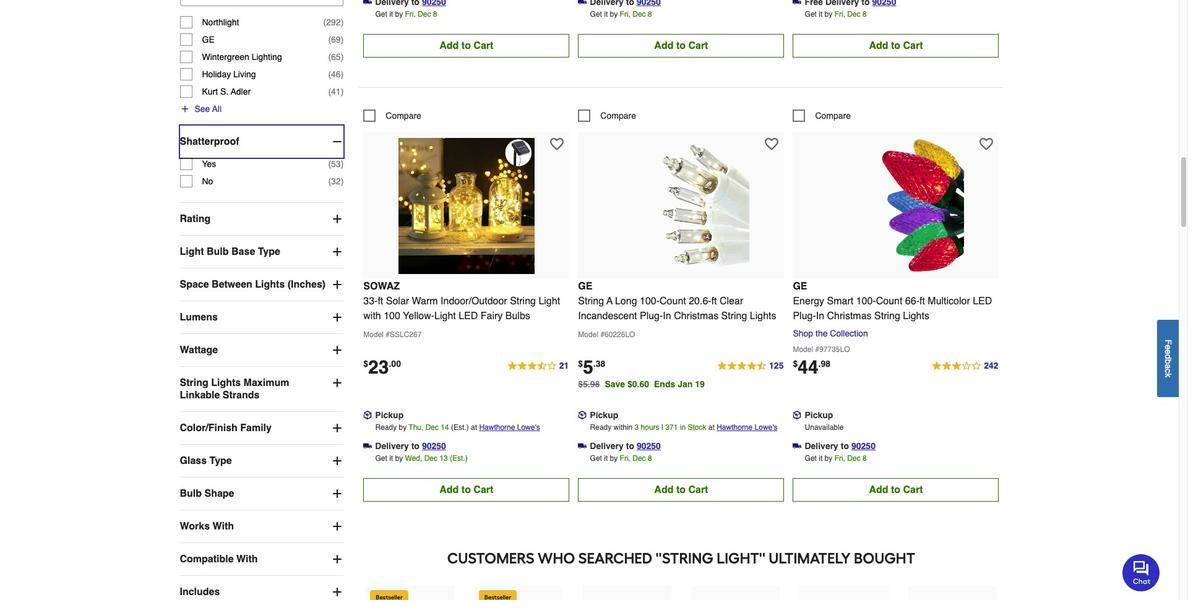 Task type: describe. For each thing, give the bounding box(es) containing it.
2 e from the top
[[1164, 349, 1174, 354]]

f e e d b a c k
[[1164, 339, 1174, 377]]

1 horizontal spatial light
[[435, 310, 456, 322]]

) for ( 46 )
[[341, 69, 344, 79]]

compare for 5000928189 element
[[386, 111, 421, 120]]

the
[[816, 328, 828, 338]]

smart
[[827, 296, 854, 307]]

4.5 stars image
[[717, 359, 784, 374]]

count inside the ge energy smart 100-count 66-ft multicolor led plug-in christmas string lights
[[876, 296, 903, 307]]

customers who searched ''string light'' ultimately bought
[[447, 549, 915, 567]]

97735lo
[[820, 345, 850, 354]]

truck filled image
[[793, 442, 802, 450]]

customers
[[447, 549, 535, 567]]

see all button
[[180, 103, 222, 115]]

no
[[202, 176, 213, 186]]

holiday living
[[202, 69, 256, 79]]

fairy
[[481, 310, 503, 322]]

3 90250 from the left
[[852, 441, 876, 451]]

1 at from the left
[[471, 423, 477, 432]]

color/finish family button
[[180, 412, 344, 444]]

multicolor
[[928, 296, 970, 307]]

plus image for rating
[[331, 213, 344, 225]]

lumens
[[180, 312, 218, 323]]

33-
[[364, 296, 378, 307]]

3 pickup from the left
[[805, 410, 833, 420]]

jan
[[678, 379, 693, 389]]

3 delivery to 90250 from the left
[[805, 441, 876, 451]]

s.
[[220, 87, 229, 96]]

$ for 5
[[578, 359, 583, 369]]

( for 292
[[323, 17, 326, 27]]

northlight
[[202, 17, 239, 27]]

90250 button for hours
[[637, 440, 661, 452]]

space
[[180, 279, 209, 290]]

in inside ge string a long 100-count 20.6-ft clear incandescent plug-in christmas string lights
[[663, 310, 671, 322]]

works with button
[[180, 511, 344, 543]]

21
[[559, 361, 569, 371]]

2 hawthorne from the left
[[717, 423, 753, 432]]

plus image for light bulb base type
[[331, 246, 344, 258]]

sslc267
[[390, 330, 422, 339]]

pickup image for ready within 3 hours | 371 in stock at hawthorne lowe's
[[578, 411, 587, 420]]

90250 for hours
[[637, 441, 661, 451]]

lights inside space between lights (inches) button
[[255, 279, 285, 290]]

lumens button
[[180, 301, 344, 334]]

christmas inside the ge energy smart 100-count 66-ft multicolor led plug-in christmas string lights
[[827, 310, 872, 322]]

model # 97735lo
[[793, 345, 850, 354]]

type inside button
[[258, 246, 280, 257]]

plus image for glass type
[[331, 455, 344, 467]]

shape
[[205, 488, 234, 499]]

color/finish
[[180, 423, 238, 434]]

100- inside the ge energy smart 100-count 66-ft multicolor led plug-in christmas string lights
[[856, 296, 876, 307]]

light bulb base type button
[[180, 236, 344, 268]]

delivery to 90250 for by
[[375, 441, 446, 451]]

shop the collection
[[793, 328, 868, 338]]

$ 5 .38
[[578, 356, 606, 378]]

see
[[195, 104, 210, 114]]

kurt
[[202, 87, 218, 96]]

strands
[[223, 390, 260, 401]]

0 vertical spatial (est.)
[[451, 423, 469, 432]]

delivery to 90250 for within
[[590, 441, 661, 451]]

( for 46
[[328, 69, 331, 79]]

clear
[[720, 296, 743, 307]]

(inches)
[[288, 279, 326, 290]]

a
[[1164, 364, 1174, 369]]

ge string a long 100-count 20.6-ft clear incandescent plug-in christmas string lights image
[[613, 138, 749, 274]]

bulb inside button
[[207, 246, 229, 257]]

20.6-
[[689, 296, 712, 307]]

space between lights (inches)
[[180, 279, 326, 290]]

.00
[[389, 359, 401, 369]]

string inside string lights maximum linkable strands
[[180, 377, 208, 389]]

1 e from the top
[[1164, 345, 1174, 349]]

save
[[605, 379, 625, 389]]

sowaz 33-ft solar warm indoor/outdoor string light with 100 yellow-light led fairy bulbs image
[[398, 138, 535, 274]]

adler
[[231, 87, 251, 96]]

32
[[331, 176, 341, 186]]

plus image for works with
[[331, 520, 344, 533]]

Find Brand text field
[[180, 0, 344, 6]]

string inside the ge energy smart 100-count 66-ft multicolor led plug-in christmas string lights
[[875, 310, 900, 322]]

2 heart outline image from the left
[[980, 137, 994, 151]]

ge energy smart 100-count 66-ft multicolor led plug-in christmas string lights image
[[828, 138, 964, 274]]

count inside ge string a long 100-count 20.6-ft clear incandescent plug-in christmas string lights
[[660, 296, 686, 307]]

who
[[538, 549, 575, 567]]

wintergreen lighting
[[202, 52, 282, 62]]

light''
[[717, 549, 766, 567]]

indoor/outdoor
[[441, 296, 507, 307]]

1 hawthorne from the left
[[479, 423, 515, 432]]

chat invite button image
[[1123, 554, 1161, 592]]

$ for 23
[[364, 359, 368, 369]]

) for ( 69 )
[[341, 35, 344, 44]]

ge for ge
[[202, 35, 215, 44]]

''string
[[656, 549, 714, 567]]

plus image for color/finish family
[[331, 422, 344, 434]]

pickup image for ready by thu, dec 14 (est.) at hawthorne lowe's
[[364, 411, 372, 420]]

19
[[695, 379, 705, 389]]

warm
[[412, 296, 438, 307]]

with for works with
[[213, 521, 234, 532]]

3 stars image
[[932, 359, 999, 374]]

customers who searched ''string light'' ultimately bought heading
[[364, 546, 999, 571]]

light bulb base type
[[180, 246, 280, 257]]

plus image inside see all button
[[180, 104, 190, 114]]

in inside the ge energy smart 100-count 66-ft multicolor led plug-in christmas string lights
[[816, 310, 825, 322]]

led inside the ge energy smart 100-count 66-ft multicolor led plug-in christmas string lights
[[973, 296, 992, 307]]

( for 41
[[328, 87, 331, 96]]

65
[[331, 52, 341, 62]]

13
[[440, 454, 448, 463]]

unavailable
[[805, 423, 844, 432]]

$ 23 .00
[[364, 356, 401, 378]]

between
[[212, 279, 252, 290]]

model for 33-ft solar warm indoor/outdoor string light with 100 yellow-light led fairy bulbs
[[364, 330, 384, 339]]

) for ( 41 )
[[341, 87, 344, 96]]

shatterproof button
[[180, 126, 344, 158]]

242 button
[[932, 359, 999, 374]]

compatible
[[180, 554, 234, 565]]

100- inside ge string a long 100-count 20.6-ft clear incandescent plug-in christmas string lights
[[640, 296, 660, 307]]

type inside button
[[210, 455, 232, 467]]

compare for 1000275633 element on the right top of page
[[815, 111, 851, 120]]

f e e d b a c k button
[[1157, 320, 1179, 397]]

model # 60226lo
[[578, 330, 635, 339]]

( 53 )
[[328, 159, 344, 169]]

linkable
[[180, 390, 220, 401]]

sowaz
[[364, 281, 400, 292]]

$0.60
[[628, 379, 649, 389]]

collection
[[830, 328, 868, 338]]

.38
[[593, 359, 606, 369]]

# for 100
[[386, 330, 390, 339]]

ends
[[654, 379, 675, 389]]

all
[[212, 104, 222, 114]]

get it by wed, dec 13 (est.)
[[375, 454, 468, 463]]

with
[[364, 310, 381, 322]]

( 292 )
[[323, 17, 344, 27]]

plus image for string lights maximum linkable strands
[[331, 377, 344, 389]]

41
[[331, 87, 341, 96]]

plus image for lumens
[[331, 311, 344, 324]]

long
[[615, 296, 637, 307]]

( for 53
[[328, 159, 331, 169]]



Task type: vqa. For each thing, say whether or not it's contained in the screenshot.
right light
yes



Task type: locate. For each thing, give the bounding box(es) containing it.
1 horizontal spatial plug-
[[793, 310, 816, 322]]

light up space at the top left of page
[[180, 246, 204, 257]]

ge inside the ge energy smart 100-count 66-ft multicolor led plug-in christmas string lights
[[793, 281, 807, 292]]

plus image for compatible with
[[331, 553, 344, 566]]

plus image inside space between lights (inches) button
[[331, 278, 344, 291]]

model down shop
[[793, 345, 813, 354]]

2 horizontal spatial light
[[539, 296, 560, 307]]

# up .98 on the right of the page
[[815, 345, 820, 354]]

50054669 element
[[578, 109, 636, 122]]

pickup image
[[364, 411, 372, 420], [578, 411, 587, 420], [793, 411, 802, 420]]

actual price $44.98 element
[[793, 356, 831, 378]]

delivery for by
[[375, 441, 409, 451]]

2 90250 button from the left
[[637, 440, 661, 452]]

plus image inside string lights maximum linkable strands button
[[331, 377, 344, 389]]

100- right "long"
[[640, 296, 660, 307]]

led right multicolor
[[973, 296, 992, 307]]

1 pickup image from the left
[[364, 411, 372, 420]]

plus image inside wattage button
[[331, 344, 344, 356]]

1 compare from the left
[[386, 111, 421, 120]]

energy
[[793, 296, 825, 307]]

1 horizontal spatial led
[[973, 296, 992, 307]]

plus image inside lumens button
[[331, 311, 344, 324]]

( for 32
[[328, 176, 331, 186]]

) down 46
[[341, 87, 344, 96]]

) up ( 69 )
[[341, 17, 344, 27]]

yellow-
[[403, 310, 435, 322]]

0 horizontal spatial led
[[459, 310, 478, 322]]

2 horizontal spatial pickup
[[805, 410, 833, 420]]

1 delivery from the left
[[375, 441, 409, 451]]

$ inside $ 5 .38
[[578, 359, 583, 369]]

1 plug- from the left
[[640, 310, 663, 322]]

( 65 )
[[328, 52, 344, 62]]

ge up incandescent
[[578, 281, 593, 292]]

2 horizontal spatial 90250 button
[[852, 440, 876, 452]]

$ right 21
[[578, 359, 583, 369]]

ge for ge energy smart 100-count 66-ft multicolor led plug-in christmas string lights
[[793, 281, 807, 292]]

$ inside $ 23 .00
[[364, 359, 368, 369]]

$ for 44
[[793, 359, 798, 369]]

truck filled image
[[364, 0, 372, 6], [578, 0, 587, 6], [793, 0, 802, 6], [364, 442, 372, 450], [578, 442, 587, 450]]

3
[[635, 423, 639, 432]]

2 horizontal spatial pickup image
[[793, 411, 802, 420]]

compare inside 5000928189 element
[[386, 111, 421, 120]]

) down ( 69 )
[[341, 52, 344, 62]]

string lights maximum linkable strands
[[180, 377, 289, 401]]

plus image inside color/finish family button
[[331, 422, 344, 434]]

#
[[386, 330, 390, 339], [601, 330, 605, 339], [815, 345, 820, 354]]

14
[[441, 423, 449, 432]]

led inside sowaz 33-ft solar warm indoor/outdoor string light with 100 yellow-light led fairy bulbs
[[459, 310, 478, 322]]

at right 14
[[471, 423, 477, 432]]

2 horizontal spatial #
[[815, 345, 820, 354]]

0 horizontal spatial #
[[386, 330, 390, 339]]

1000275633 element
[[793, 109, 851, 122]]

) for ( 32 )
[[341, 176, 344, 186]]

$ right 125
[[793, 359, 798, 369]]

ready by thu, dec 14 (est.) at hawthorne lowe's
[[375, 423, 540, 432]]

1 horizontal spatial ge
[[578, 281, 593, 292]]

44
[[798, 356, 819, 378]]

2 horizontal spatial $
[[793, 359, 798, 369]]

1 90250 button from the left
[[422, 440, 446, 452]]

plus image inside 'rating' button
[[331, 213, 344, 225]]

lights down light bulb base type button
[[255, 279, 285, 290]]

ft inside the ge energy smart 100-count 66-ft multicolor led plug-in christmas string lights
[[920, 296, 925, 307]]

get
[[375, 10, 387, 18], [590, 10, 602, 18], [805, 10, 817, 18], [375, 454, 387, 463], [590, 454, 602, 463], [805, 454, 817, 463]]

0 vertical spatial light
[[180, 246, 204, 257]]

add to cart
[[440, 40, 494, 51], [654, 40, 708, 51], [869, 40, 923, 51], [440, 484, 494, 496], [654, 484, 708, 496], [869, 484, 923, 496]]

) up ( 32 )
[[341, 159, 344, 169]]

( 46 )
[[328, 69, 344, 79]]

shop the collection link
[[793, 328, 873, 338]]

1 horizontal spatial heart outline image
[[980, 137, 994, 151]]

(est.) right 13
[[450, 454, 468, 463]]

by
[[395, 10, 403, 18], [610, 10, 618, 18], [825, 10, 833, 18], [399, 423, 407, 432], [395, 454, 403, 463], [610, 454, 618, 463], [825, 454, 833, 463]]

add to cart button
[[364, 34, 570, 57], [578, 34, 784, 57], [793, 34, 999, 57], [364, 478, 570, 502], [578, 478, 784, 502], [793, 478, 999, 502]]

2 compare from the left
[[601, 111, 636, 120]]

delivery for within
[[590, 441, 624, 451]]

# down incandescent
[[601, 330, 605, 339]]

1 vertical spatial type
[[210, 455, 232, 467]]

ge up energy
[[793, 281, 807, 292]]

2 count from the left
[[876, 296, 903, 307]]

hawthorne lowe's button for lowe's
[[479, 421, 540, 434]]

# down 100
[[386, 330, 390, 339]]

compatible with button
[[180, 543, 344, 576]]

searched
[[578, 549, 653, 567]]

1 lowe's from the left
[[517, 423, 540, 432]]

compare
[[386, 111, 421, 120], [601, 111, 636, 120], [815, 111, 851, 120]]

ultimately
[[769, 549, 851, 567]]

1 horizontal spatial ready
[[590, 423, 612, 432]]

292
[[326, 17, 341, 27]]

ge string a long 100-count 20.6-ft clear incandescent plug-in christmas string lights
[[578, 281, 776, 322]]

2 christmas from the left
[[827, 310, 872, 322]]

1 hawthorne lowe's button from the left
[[479, 421, 540, 434]]

ge energy smart 100-count 66-ft multicolor led plug-in christmas string lights
[[793, 281, 992, 322]]

0 horizontal spatial hawthorne
[[479, 423, 515, 432]]

lighting
[[252, 52, 282, 62]]

0 horizontal spatial compare
[[386, 111, 421, 120]]

model down with
[[364, 330, 384, 339]]

$ 44 .98
[[793, 356, 831, 378]]

1 horizontal spatial delivery to 90250
[[590, 441, 661, 451]]

1 horizontal spatial hawthorne lowe's button
[[717, 421, 778, 434]]

ft inside ge string a long 100-count 20.6-ft clear incandescent plug-in christmas string lights
[[712, 296, 717, 307]]

lights up 125
[[750, 310, 776, 322]]

ft
[[378, 296, 383, 307], [712, 296, 717, 307], [920, 296, 925, 307]]

glass type button
[[180, 445, 344, 477]]

pickup image down $5.98
[[578, 411, 587, 420]]

lights down the 66-
[[903, 310, 930, 322]]

hours
[[641, 423, 660, 432]]

0 horizontal spatial light
[[180, 246, 204, 257]]

light down 'warm'
[[435, 310, 456, 322]]

23
[[368, 356, 389, 378]]

0 horizontal spatial pickup image
[[364, 411, 372, 420]]

2 ready from the left
[[590, 423, 612, 432]]

lights up strands
[[211, 377, 241, 389]]

0 horizontal spatial christmas
[[674, 310, 719, 322]]

at right stock
[[709, 423, 715, 432]]

heart outline image
[[550, 137, 564, 151], [980, 137, 994, 151]]

model
[[364, 330, 384, 339], [578, 330, 599, 339], [793, 345, 813, 354]]

in
[[680, 423, 686, 432]]

bulb left base
[[207, 246, 229, 257]]

1 horizontal spatial at
[[709, 423, 715, 432]]

2 $ from the left
[[578, 359, 583, 369]]

0 horizontal spatial 90250 button
[[422, 440, 446, 452]]

0 horizontal spatial 100-
[[640, 296, 660, 307]]

incandescent
[[578, 310, 637, 322]]

model for string a long 100-count 20.6-ft clear incandescent plug-in christmas string lights
[[578, 330, 599, 339]]

e
[[1164, 345, 1174, 349], [1164, 349, 1174, 354]]

ready left thu,
[[375, 423, 397, 432]]

8 plus image from the top
[[331, 586, 344, 598]]

1 horizontal spatial #
[[601, 330, 605, 339]]

2 delivery to 90250 from the left
[[590, 441, 661, 451]]

plus image
[[331, 213, 344, 225], [331, 278, 344, 291], [331, 311, 344, 324], [331, 344, 344, 356], [331, 377, 344, 389], [331, 422, 344, 434], [331, 455, 344, 467], [331, 586, 344, 598]]

1 in from the left
[[663, 310, 671, 322]]

light left a
[[539, 296, 560, 307]]

2 ) from the top
[[341, 35, 344, 44]]

at
[[471, 423, 477, 432], [709, 423, 715, 432]]

66-
[[905, 296, 920, 307]]

0 horizontal spatial count
[[660, 296, 686, 307]]

compare inside 1000275633 element
[[815, 111, 851, 120]]

plus image inside compatible with button
[[331, 553, 344, 566]]

rating button
[[180, 203, 344, 235]]

1 ft from the left
[[378, 296, 383, 307]]

0 horizontal spatial at
[[471, 423, 477, 432]]

1 horizontal spatial 100-
[[856, 296, 876, 307]]

2 pickup from the left
[[590, 410, 618, 420]]

1 vertical spatial (est.)
[[450, 454, 468, 463]]

3 compare from the left
[[815, 111, 851, 120]]

( for 65
[[328, 52, 331, 62]]

type right 'glass'
[[210, 455, 232, 467]]

ft left multicolor
[[920, 296, 925, 307]]

f
[[1164, 339, 1174, 345]]

in
[[663, 310, 671, 322], [816, 310, 825, 322]]

7 plus image from the top
[[331, 455, 344, 467]]

plus image for space between lights (inches)
[[331, 278, 344, 291]]

it
[[389, 10, 393, 18], [604, 10, 608, 18], [819, 10, 823, 18], [389, 454, 393, 463], [604, 454, 608, 463], [819, 454, 823, 463]]

e up d
[[1164, 345, 1174, 349]]

actual price $23.00 element
[[364, 356, 401, 378]]

1 horizontal spatial ft
[[712, 296, 717, 307]]

( for 69
[[328, 35, 331, 44]]

60226lo
[[605, 330, 635, 339]]

5000928189 element
[[364, 109, 421, 122]]

3 ) from the top
[[341, 52, 344, 62]]

delivery to 90250 down within
[[590, 441, 661, 451]]

yes
[[202, 159, 216, 169]]

hawthorne lowe's button
[[479, 421, 540, 434], [717, 421, 778, 434]]

hawthorne right 14
[[479, 423, 515, 432]]

(est.)
[[451, 423, 469, 432], [450, 454, 468, 463]]

6 ) from the top
[[341, 159, 344, 169]]

get it by fri, dec 8
[[375, 10, 437, 18], [590, 10, 652, 18], [805, 10, 867, 18], [590, 454, 652, 463], [805, 454, 867, 463]]

3.5 stars image
[[507, 359, 570, 374]]

0 horizontal spatial delivery to 90250
[[375, 441, 446, 451]]

delivery to 90250 down 'unavailable'
[[805, 441, 876, 451]]

0 vertical spatial with
[[213, 521, 234, 532]]

plus image inside includes "button"
[[331, 586, 344, 598]]

light inside light bulb base type button
[[180, 246, 204, 257]]

1 90250 from the left
[[422, 441, 446, 451]]

lights inside string lights maximum linkable strands
[[211, 377, 241, 389]]

90250 button for dec
[[422, 440, 446, 452]]

1 horizontal spatial hawthorne
[[717, 423, 753, 432]]

1 horizontal spatial $
[[578, 359, 583, 369]]

savings save $0.60 element
[[605, 379, 710, 389]]

string inside sowaz 33-ft solar warm indoor/outdoor string light with 100 yellow-light led fairy bulbs
[[510, 296, 536, 307]]

125
[[769, 361, 784, 371]]

heart outline image
[[765, 137, 779, 151]]

( 69 )
[[328, 35, 344, 44]]

0 vertical spatial type
[[258, 246, 280, 257]]

base
[[232, 246, 255, 257]]

2 ft from the left
[[712, 296, 717, 307]]

family
[[240, 423, 272, 434]]

delivery up the wed,
[[375, 441, 409, 451]]

dec
[[418, 10, 431, 18], [633, 10, 646, 18], [848, 10, 861, 18], [426, 423, 439, 432], [424, 454, 438, 463], [633, 454, 646, 463], [848, 454, 861, 463]]

3 ft from the left
[[920, 296, 925, 307]]

type right base
[[258, 246, 280, 257]]

4 plus image from the top
[[331, 344, 344, 356]]

plug- down energy
[[793, 310, 816, 322]]

2 horizontal spatial delivery to 90250
[[805, 441, 876, 451]]

(est.) right 14
[[451, 423, 469, 432]]

led down indoor/outdoor
[[459, 310, 478, 322]]

delivery to 90250
[[375, 441, 446, 451], [590, 441, 661, 451], [805, 441, 876, 451]]

0 horizontal spatial with
[[213, 521, 234, 532]]

242
[[984, 361, 999, 371]]

with up includes "button"
[[236, 554, 258, 565]]

model down incandescent
[[578, 330, 599, 339]]

1 horizontal spatial model
[[578, 330, 599, 339]]

shatterproof
[[180, 136, 239, 147]]

ft left clear in the right of the page
[[712, 296, 717, 307]]

0 horizontal spatial bulb
[[180, 488, 202, 499]]

bulb inside 'button'
[[180, 488, 202, 499]]

delivery to 90250 up the wed,
[[375, 441, 446, 451]]

e up b
[[1164, 349, 1174, 354]]

plus image for bulb shape
[[331, 488, 344, 500]]

3 90250 button from the left
[[852, 440, 876, 452]]

0 horizontal spatial $
[[364, 359, 368, 369]]

1 horizontal spatial type
[[258, 246, 280, 257]]

plus image inside light bulb base type button
[[331, 246, 344, 258]]

2 horizontal spatial model
[[793, 345, 813, 354]]

see all
[[195, 104, 222, 114]]

living
[[233, 69, 256, 79]]

( 41 )
[[328, 87, 344, 96]]

pickup image up truck filled image
[[793, 411, 802, 420]]

1 delivery to 90250 from the left
[[375, 441, 446, 451]]

100- right smart
[[856, 296, 876, 307]]

( 32 )
[[328, 176, 344, 186]]

ge for ge string a long 100-count 20.6-ft clear incandescent plug-in christmas string lights
[[578, 281, 593, 292]]

ready for ready by thu, dec 14 (est.) at hawthorne lowe's
[[375, 423, 397, 432]]

0 horizontal spatial plug-
[[640, 310, 663, 322]]

bulb shape
[[180, 488, 234, 499]]

count
[[660, 296, 686, 307], [876, 296, 903, 307]]

7 ) from the top
[[341, 176, 344, 186]]

ready left within
[[590, 423, 612, 432]]

ends jan 19 element
[[654, 379, 710, 389]]

christmas down 20.6-
[[674, 310, 719, 322]]

1 horizontal spatial compare
[[601, 111, 636, 120]]

lights inside the ge energy smart 100-count 66-ft multicolor led plug-in christmas string lights
[[903, 310, 930, 322]]

1 ready from the left
[[375, 423, 397, 432]]

kurt s. adler
[[202, 87, 251, 96]]

type
[[258, 246, 280, 257], [210, 455, 232, 467]]

compare inside 50054669 element
[[601, 111, 636, 120]]

with right works
[[213, 521, 234, 532]]

with for compatible with
[[236, 554, 258, 565]]

6 plus image from the top
[[331, 422, 344, 434]]

2 delivery from the left
[[590, 441, 624, 451]]

0 vertical spatial led
[[973, 296, 992, 307]]

1 horizontal spatial pickup
[[590, 410, 618, 420]]

0 horizontal spatial delivery
[[375, 441, 409, 451]]

) down ( 65 )
[[341, 69, 344, 79]]

2 at from the left
[[709, 423, 715, 432]]

christmas inside ge string a long 100-count 20.6-ft clear incandescent plug-in christmas string lights
[[674, 310, 719, 322]]

5
[[583, 356, 593, 378]]

2 horizontal spatial compare
[[815, 111, 851, 120]]

model # sslc267
[[364, 330, 422, 339]]

0 horizontal spatial lowe's
[[517, 423, 540, 432]]

) for ( 292 )
[[341, 17, 344, 27]]

1 horizontal spatial 90250 button
[[637, 440, 661, 452]]

bought
[[854, 549, 915, 567]]

2 vertical spatial light
[[435, 310, 456, 322]]

1 horizontal spatial count
[[876, 296, 903, 307]]

count left the 66-
[[876, 296, 903, 307]]

hawthorne right stock
[[717, 423, 753, 432]]

2 horizontal spatial ge
[[793, 281, 807, 292]]

90250 button
[[422, 440, 446, 452], [637, 440, 661, 452], [852, 440, 876, 452]]

pickup up 'unavailable'
[[805, 410, 833, 420]]

$ inside $ 44 .98
[[793, 359, 798, 369]]

) for ( 65 )
[[341, 52, 344, 62]]

plus image
[[180, 104, 190, 114], [331, 246, 344, 258], [331, 488, 344, 500], [331, 520, 344, 533], [331, 553, 344, 566]]

ge inside ge string a long 100-count 20.6-ft clear incandescent plug-in christmas string lights
[[578, 281, 593, 292]]

led
[[973, 296, 992, 307], [459, 310, 478, 322]]

1 horizontal spatial with
[[236, 554, 258, 565]]

1 horizontal spatial bulb
[[207, 246, 229, 257]]

pickup up within
[[590, 410, 618, 420]]

4 ) from the top
[[341, 69, 344, 79]]

pickup for by
[[375, 410, 404, 420]]

bulbs
[[506, 310, 530, 322]]

5 ) from the top
[[341, 87, 344, 96]]

plus image inside the glass type button
[[331, 455, 344, 467]]

pickup down $ 23 .00
[[375, 410, 404, 420]]

0 vertical spatial bulb
[[207, 246, 229, 257]]

plus image for wattage
[[331, 344, 344, 356]]

plug- inside ge string a long 100-count 20.6-ft clear incandescent plug-in christmas string lights
[[640, 310, 663, 322]]

plus image inside bulb shape 'button'
[[331, 488, 344, 500]]

count left 20.6-
[[660, 296, 686, 307]]

christmas up the collection
[[827, 310, 872, 322]]

0 horizontal spatial in
[[663, 310, 671, 322]]

0 horizontal spatial ft
[[378, 296, 383, 307]]

plus image inside the works with button
[[331, 520, 344, 533]]

0 horizontal spatial model
[[364, 330, 384, 339]]

holiday
[[202, 69, 231, 79]]

1 horizontal spatial lowe's
[[755, 423, 778, 432]]

53
[[331, 159, 341, 169]]

)
[[341, 17, 344, 27], [341, 35, 344, 44], [341, 52, 344, 62], [341, 69, 344, 79], [341, 87, 344, 96], [341, 159, 344, 169], [341, 176, 344, 186]]

1 ) from the top
[[341, 17, 344, 27]]

c
[[1164, 369, 1174, 373]]

hawthorne lowe's button for at
[[717, 421, 778, 434]]

$ left .00
[[364, 359, 368, 369]]

) for ( 53 )
[[341, 159, 344, 169]]

space between lights (inches) button
[[180, 269, 344, 301]]

1 horizontal spatial christmas
[[827, 310, 872, 322]]

was price $5.98 element
[[578, 376, 605, 389]]

delivery down 'unavailable'
[[805, 441, 839, 451]]

2 hawthorne lowe's button from the left
[[717, 421, 778, 434]]

lights inside ge string a long 100-count 20.6-ft clear incandescent plug-in christmas string lights
[[750, 310, 776, 322]]

5 plus image from the top
[[331, 377, 344, 389]]

1 vertical spatial bulb
[[180, 488, 202, 499]]

ready within 3 hours | 371 in stock at hawthorne lowe's
[[590, 423, 778, 432]]

1 heart outline image from the left
[[550, 137, 564, 151]]

minus image
[[331, 135, 344, 148]]

2 plus image from the top
[[331, 278, 344, 291]]

1 count from the left
[[660, 296, 686, 307]]

pickup for within
[[590, 410, 618, 420]]

actual price $5.38 element
[[578, 356, 606, 378]]

ft inside sowaz 33-ft solar warm indoor/outdoor string light with 100 yellow-light led fairy bulbs
[[378, 296, 383, 307]]

ge down northlight
[[202, 35, 215, 44]]

1 horizontal spatial in
[[816, 310, 825, 322]]

1 pickup from the left
[[375, 410, 404, 420]]

# for incandescent
[[601, 330, 605, 339]]

90250 for dec
[[422, 441, 446, 451]]

1 100- from the left
[[640, 296, 660, 307]]

2 horizontal spatial ft
[[920, 296, 925, 307]]

2 plug- from the left
[[793, 310, 816, 322]]

0 horizontal spatial ready
[[375, 423, 397, 432]]

2 horizontal spatial 90250
[[852, 441, 876, 451]]

2 lowe's from the left
[[755, 423, 778, 432]]

1 horizontal spatial 90250
[[637, 441, 661, 451]]

0 horizontal spatial hawthorne lowe's button
[[479, 421, 540, 434]]

3 delivery from the left
[[805, 441, 839, 451]]

1 vertical spatial light
[[539, 296, 560, 307]]

) up ( 65 )
[[341, 35, 344, 44]]

0 horizontal spatial ge
[[202, 35, 215, 44]]

2 in from the left
[[816, 310, 825, 322]]

3 pickup image from the left
[[793, 411, 802, 420]]

1 plus image from the top
[[331, 213, 344, 225]]

0 horizontal spatial 90250
[[422, 441, 446, 451]]

1 $ from the left
[[364, 359, 368, 369]]

wintergreen
[[202, 52, 249, 62]]

3 $ from the left
[[793, 359, 798, 369]]

ft down sowaz
[[378, 296, 383, 307]]

plus image for includes
[[331, 586, 344, 598]]

2 90250 from the left
[[637, 441, 661, 451]]

0 horizontal spatial pickup
[[375, 410, 404, 420]]

1 horizontal spatial pickup image
[[578, 411, 587, 420]]

1 vertical spatial led
[[459, 310, 478, 322]]

2 100- from the left
[[856, 296, 876, 307]]

0 horizontal spatial heart outline image
[[550, 137, 564, 151]]

sowaz 33-ft solar warm indoor/outdoor string light with 100 yellow-light led fairy bulbs
[[364, 281, 560, 322]]

plug- right incandescent
[[640, 310, 663, 322]]

pickup image down 23
[[364, 411, 372, 420]]

compare for 50054669 element at the top of the page
[[601, 111, 636, 120]]

1 horizontal spatial delivery
[[590, 441, 624, 451]]

21 button
[[507, 359, 570, 374]]

100
[[384, 310, 400, 322]]

1 vertical spatial with
[[236, 554, 258, 565]]

) down "53"
[[341, 176, 344, 186]]

works
[[180, 521, 210, 532]]

pickup
[[375, 410, 404, 420], [590, 410, 618, 420], [805, 410, 833, 420]]

2 pickup image from the left
[[578, 411, 587, 420]]

bulb left shape
[[180, 488, 202, 499]]

plug- inside the ge energy smart 100-count 66-ft multicolor led plug-in christmas string lights
[[793, 310, 816, 322]]

1 christmas from the left
[[674, 310, 719, 322]]

0 horizontal spatial type
[[210, 455, 232, 467]]

delivery down within
[[590, 441, 624, 451]]

ready for ready within 3 hours | 371 in stock at hawthorne lowe's
[[590, 423, 612, 432]]

3 plus image from the top
[[331, 311, 344, 324]]

46
[[331, 69, 341, 79]]

2 horizontal spatial delivery
[[805, 441, 839, 451]]

$5.98
[[578, 379, 600, 389]]



